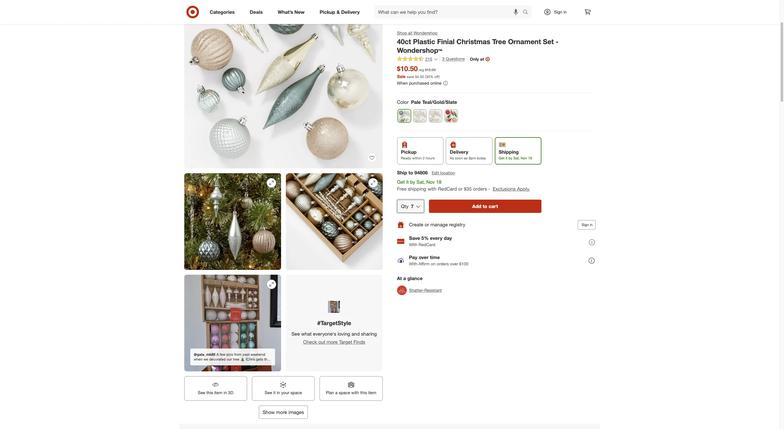 Task type: locate. For each thing, give the bounding box(es) containing it.
0 vertical spatial pickup
[[320, 9, 335, 15]]

it left your
[[273, 391, 276, 396]]

with right plan
[[351, 391, 359, 396]]

1 horizontal spatial sign
[[582, 223, 589, 227]]

tree
[[492, 37, 506, 46]]

only at
[[470, 56, 484, 62]]

ready
[[401, 156, 411, 161]]

exclusions apply. link
[[493, 186, 530, 192]]

2 vertical spatial it
[[273, 391, 276, 396]]

0 horizontal spatial orders
[[437, 262, 449, 267]]

pickup ready within 2 hours
[[401, 149, 435, 161]]

shipping
[[499, 149, 519, 155]]

redcard down 5%
[[419, 242, 435, 248]]

3
[[442, 56, 445, 61]]

1 vertical spatial it
[[406, 179, 409, 185]]

sat, inside get it by sat, nov 18 free shipping with redcard or $35 orders - exclusions apply.
[[417, 179, 425, 185]]

0 vertical spatial a
[[403, 276, 406, 282]]

0 vertical spatial -
[[556, 37, 559, 46]]

0 horizontal spatial item
[[214, 391, 222, 396]]

reg
[[419, 68, 424, 72]]

delivery right &
[[341, 9, 360, 15]]

1 horizontal spatial with
[[428, 186, 437, 192]]

a inside button
[[335, 391, 338, 396]]

within
[[412, 156, 422, 161]]

0 horizontal spatial sign
[[554, 9, 562, 14]]

free
[[397, 186, 407, 192]]

with down save
[[409, 242, 417, 248]]

get
[[499, 156, 505, 161], [397, 179, 405, 185]]

1 horizontal spatial nov
[[521, 156, 527, 161]]

0 vertical spatial sign in
[[554, 9, 567, 14]]

2 space from the left
[[339, 391, 350, 396]]

categories
[[210, 9, 235, 15]]

#targetstyle
[[317, 320, 351, 327]]

or right 'create'
[[425, 222, 429, 228]]

a right at
[[403, 276, 406, 282]]

sat, up shipping
[[417, 179, 425, 185]]

orders right on
[[437, 262, 449, 267]]

1 vertical spatial redcard
[[419, 242, 435, 248]]

1 vertical spatial orders
[[437, 262, 449, 267]]

see left 3d
[[198, 391, 205, 396]]

location
[[440, 170, 455, 176]]

or
[[458, 186, 463, 192], [425, 222, 429, 228]]

2 horizontal spatial it
[[506, 156, 508, 161]]

image gallery element
[[184, 0, 383, 419]]

0 horizontal spatial redcard
[[419, 242, 435, 248]]

photo from @gala_mk85, 4 of 7 image
[[184, 275, 281, 372]]

registry
[[449, 222, 465, 228]]

40ct plastic finial christmas tree ornament set - wondershop™, 1 of 7 image
[[184, 0, 383, 169]]

1 vertical spatial delivery
[[450, 149, 468, 155]]

0 horizontal spatial space
[[291, 391, 302, 396]]

1 vertical spatial a
[[335, 391, 338, 396]]

0 vertical spatial it
[[506, 156, 508, 161]]

1 horizontal spatial see
[[265, 391, 272, 396]]

show more images
[[263, 410, 304, 416]]

1 horizontal spatial -
[[556, 37, 559, 46]]

1 horizontal spatial pickup
[[401, 149, 417, 155]]

0 vertical spatial or
[[458, 186, 463, 192]]

shop
[[397, 30, 407, 35]]

2 item from the left
[[368, 391, 376, 396]]

- left exclusions
[[488, 186, 490, 192]]

it
[[506, 156, 508, 161], [406, 179, 409, 185], [273, 391, 276, 396]]

1 horizontal spatial space
[[339, 391, 350, 396]]

0 vertical spatial get
[[499, 156, 505, 161]]

0 horizontal spatial sign in
[[554, 9, 567, 14]]

1 vertical spatial 18
[[436, 179, 442, 185]]

0 vertical spatial with
[[409, 242, 417, 248]]

$10.50 reg $15.00 sale save $ 4.50 ( 30 % off )
[[397, 64, 440, 79]]

0 vertical spatial sign
[[554, 9, 562, 14]]

pickup for ready
[[401, 149, 417, 155]]

1 vertical spatial to
[[483, 203, 487, 209]]

0 vertical spatial sat,
[[513, 156, 520, 161]]

1 vertical spatial more
[[276, 410, 287, 416]]

1 with from the top
[[409, 242, 417, 248]]

2 with from the top
[[409, 262, 417, 267]]

0 horizontal spatial delivery
[[341, 9, 360, 15]]

apply.
[[517, 186, 530, 192]]

30
[[426, 75, 430, 79]]

0 vertical spatial redcard
[[438, 186, 457, 192]]

1 horizontal spatial redcard
[[438, 186, 457, 192]]

1 vertical spatial with
[[351, 391, 359, 396]]

- right set
[[556, 37, 559, 46]]

2 this from the left
[[360, 391, 367, 396]]

loving
[[338, 331, 350, 337]]

save 5% every day with redcard
[[409, 236, 452, 248]]

1 vertical spatial get
[[397, 179, 405, 185]]

1 horizontal spatial a
[[403, 276, 406, 282]]

with right shipping
[[428, 186, 437, 192]]

1 horizontal spatial it
[[406, 179, 409, 185]]

see left the what
[[291, 331, 300, 337]]

as
[[464, 156, 468, 161]]

in inside the "sign in" link
[[564, 9, 567, 14]]

redcard
[[438, 186, 457, 192], [419, 242, 435, 248]]

1 vertical spatial over
[[450, 262, 458, 267]]

by up shipping
[[410, 179, 415, 185]]

by inside shipping get it by sat, nov 18
[[509, 156, 512, 161]]

space right your
[[291, 391, 302, 396]]

item
[[214, 391, 222, 396], [368, 391, 376, 396]]

resistant
[[424, 288, 442, 293]]

1 horizontal spatial 18
[[528, 156, 532, 161]]

- inside get it by sat, nov 18 free shipping with redcard or $35 orders - exclusions apply.
[[488, 186, 490, 192]]

0 horizontal spatial see
[[198, 391, 205, 396]]

1 vertical spatial by
[[410, 179, 415, 185]]

2
[[423, 156, 425, 161]]

sale
[[397, 74, 406, 79]]

redcard inside get it by sat, nov 18 free shipping with redcard or $35 orders - exclusions apply.
[[438, 186, 457, 192]]

1 this from the left
[[206, 391, 213, 396]]

sign in
[[554, 9, 567, 14], [582, 223, 593, 227]]

online
[[430, 81, 442, 86]]

delivery
[[341, 9, 360, 15], [450, 149, 468, 155]]

1 horizontal spatial this
[[360, 391, 367, 396]]

deals
[[250, 9, 263, 15]]

0 horizontal spatial pickup
[[320, 9, 335, 15]]

1 horizontal spatial by
[[509, 156, 512, 161]]

what
[[301, 331, 312, 337]]

to inside button
[[483, 203, 487, 209]]

see
[[291, 331, 300, 337], [198, 391, 205, 396], [265, 391, 272, 396]]

affirm
[[419, 262, 430, 267]]

sat, inside shipping get it by sat, nov 18
[[513, 156, 520, 161]]

pickup left &
[[320, 9, 335, 15]]

it inside see it in your space button
[[273, 391, 276, 396]]

by down "shipping"
[[509, 156, 512, 161]]

see left your
[[265, 391, 272, 396]]

delivery up soon
[[450, 149, 468, 155]]

space
[[291, 391, 302, 396], [339, 391, 350, 396]]

sat, down "shipping"
[[513, 156, 520, 161]]

to right add
[[483, 203, 487, 209]]

0 horizontal spatial to
[[409, 170, 413, 176]]

to for cart
[[483, 203, 487, 209]]

plan a space with this item
[[326, 391, 376, 396]]

1 item from the left
[[214, 391, 222, 396]]

pickup & delivery link
[[315, 5, 367, 19]]

0 horizontal spatial over
[[419, 255, 429, 261]]

save
[[409, 236, 420, 242]]

pay over time with affirm on orders over $100
[[409, 255, 468, 267]]

see inside see what everyone's loving and sharing check out more target finds
[[291, 331, 300, 337]]

sign
[[554, 9, 562, 14], [582, 223, 589, 227]]

0 vertical spatial by
[[509, 156, 512, 161]]

get up free
[[397, 179, 405, 185]]

1 horizontal spatial get
[[499, 156, 505, 161]]

qty 7
[[401, 203, 414, 209]]

0 vertical spatial 18
[[528, 156, 532, 161]]

1 horizontal spatial to
[[483, 203, 487, 209]]

0 vertical spatial orders
[[473, 186, 487, 192]]

get inside get it by sat, nov 18 free shipping with redcard or $35 orders - exclusions apply.
[[397, 179, 405, 185]]

by
[[509, 156, 512, 161], [410, 179, 415, 185]]

see for see this item in 3d
[[198, 391, 205, 396]]

1 horizontal spatial delivery
[[450, 149, 468, 155]]

1 horizontal spatial more
[[327, 339, 338, 345]]

0 horizontal spatial by
[[410, 179, 415, 185]]

1 horizontal spatial sign in
[[582, 223, 593, 227]]

glance
[[407, 276, 423, 282]]

manage
[[430, 222, 448, 228]]

over left $100 on the bottom
[[450, 262, 458, 267]]

in
[[564, 9, 567, 14], [590, 223, 593, 227], [224, 391, 227, 396], [277, 391, 280, 396]]

red/green/gold image
[[445, 110, 457, 122]]

to for 94806
[[409, 170, 413, 176]]

edit location
[[432, 170, 455, 176]]

1 vertical spatial pickup
[[401, 149, 417, 155]]

1 horizontal spatial orders
[[473, 186, 487, 192]]

it down "shipping"
[[506, 156, 508, 161]]

0 horizontal spatial -
[[488, 186, 490, 192]]

1 vertical spatial sign in
[[582, 223, 593, 227]]

0 vertical spatial over
[[419, 255, 429, 261]]

color
[[397, 99, 409, 105]]

see inside "button"
[[198, 391, 205, 396]]

0 horizontal spatial get
[[397, 179, 405, 185]]

1 vertical spatial nov
[[426, 179, 435, 185]]

1 vertical spatial with
[[409, 262, 417, 267]]

0 vertical spatial with
[[428, 186, 437, 192]]

0 horizontal spatial 18
[[436, 179, 442, 185]]

0 horizontal spatial sat,
[[417, 179, 425, 185]]

0 horizontal spatial nov
[[426, 179, 435, 185]]

1 vertical spatial -
[[488, 186, 490, 192]]

finial
[[437, 37, 455, 46]]

it up free
[[406, 179, 409, 185]]

create or manage registry
[[409, 222, 465, 228]]

item inside button
[[368, 391, 376, 396]]

in inside see it in your space button
[[277, 391, 280, 396]]

plastic
[[413, 37, 435, 46]]

or left "$35"
[[458, 186, 463, 192]]

0 horizontal spatial this
[[206, 391, 213, 396]]

to right ship
[[409, 170, 413, 176]]

1 horizontal spatial or
[[458, 186, 463, 192]]

with inside button
[[351, 391, 359, 396]]

0 horizontal spatial it
[[273, 391, 276, 396]]

1 vertical spatial sign
[[582, 223, 589, 227]]

pale
[[411, 99, 421, 105]]

215 link
[[397, 56, 438, 63]]

what's
[[278, 9, 293, 15]]

0 vertical spatial nov
[[521, 156, 527, 161]]

18
[[528, 156, 532, 161], [436, 179, 442, 185]]

it inside get it by sat, nov 18 free shipping with redcard or $35 orders - exclusions apply.
[[406, 179, 409, 185]]

over up affirm
[[419, 255, 429, 261]]

space right plan
[[339, 391, 350, 396]]

or inside get it by sat, nov 18 free shipping with redcard or $35 orders - exclusions apply.
[[458, 186, 463, 192]]

$100
[[459, 262, 468, 267]]

0 vertical spatial more
[[327, 339, 338, 345]]

What can we help you find? suggestions appear below search field
[[375, 5, 524, 19]]

nov
[[521, 156, 527, 161], [426, 179, 435, 185]]

more right out
[[327, 339, 338, 345]]

with inside pay over time with affirm on orders over $100
[[409, 262, 417, 267]]

94806
[[414, 170, 428, 176]]

pickup inside pickup ready within 2 hours
[[401, 149, 417, 155]]

shatter-resistant button
[[397, 284, 442, 297]]

see inside button
[[265, 391, 272, 396]]

to
[[409, 170, 413, 176], [483, 203, 487, 209]]

get down "shipping"
[[499, 156, 505, 161]]

and
[[352, 331, 360, 337]]

pickup up ready
[[401, 149, 417, 155]]

1 horizontal spatial item
[[368, 391, 376, 396]]

more right show
[[276, 410, 287, 416]]

1 vertical spatial or
[[425, 222, 429, 228]]

0 horizontal spatial with
[[351, 391, 359, 396]]

exclusions
[[493, 186, 516, 192]]

a right plan
[[335, 391, 338, 396]]

1 space from the left
[[291, 391, 302, 396]]

when purchased online
[[397, 81, 442, 86]]

0 horizontal spatial a
[[335, 391, 338, 396]]

18 inside shipping get it by sat, nov 18
[[528, 156, 532, 161]]

0 horizontal spatial more
[[276, 410, 287, 416]]

redcard down location
[[438, 186, 457, 192]]

delivery as soon as 6pm today
[[450, 149, 486, 161]]

2 horizontal spatial see
[[291, 331, 300, 337]]

1 horizontal spatial sat,
[[513, 156, 520, 161]]

40ct plastic finial christmas tree ornament set - wondershop™, 3 of 7 image
[[286, 173, 383, 270]]

categories link
[[205, 5, 242, 19]]

0 vertical spatial to
[[409, 170, 413, 176]]

with down pay
[[409, 262, 417, 267]]

orders right "$35"
[[473, 186, 487, 192]]

1 vertical spatial sat,
[[417, 179, 425, 185]]

$10.50
[[397, 64, 418, 73]]

see this item in 3d button
[[184, 377, 247, 401]]



Task type: vqa. For each thing, say whether or not it's contained in the screenshot.
the member
no



Task type: describe. For each thing, give the bounding box(es) containing it.
at
[[397, 276, 402, 282]]

more inside button
[[276, 410, 287, 416]]

sign in button
[[578, 220, 595, 230]]

on
[[431, 262, 436, 267]]

qty
[[401, 203, 409, 209]]

get inside shipping get it by sat, nov 18
[[499, 156, 505, 161]]

215
[[425, 56, 432, 62]]

wondershop™
[[397, 46, 442, 54]]

everyone's
[[313, 331, 336, 337]]

plan a space with this item button
[[320, 377, 383, 401]]

teal/gold/slate
[[422, 99, 457, 105]]

pink/champagne image
[[429, 110, 442, 122]]

hours
[[426, 156, 435, 161]]

sign inside button
[[582, 223, 589, 227]]

see for see what everyone's loving and sharing check out more target finds
[[291, 331, 300, 337]]

pale teal/gold/slate image
[[398, 110, 411, 122]]

this inside button
[[360, 391, 367, 396]]

- inside shop all wondershop 40ct plastic finial christmas tree ornament set - wondershop™
[[556, 37, 559, 46]]

in inside sign in button
[[590, 223, 593, 227]]

at a glance
[[397, 276, 423, 282]]

check
[[303, 339, 317, 345]]

$
[[415, 75, 417, 79]]

0 horizontal spatial or
[[425, 222, 429, 228]]

40ct
[[397, 37, 411, 46]]

shatter-resistant
[[409, 288, 442, 293]]

off
[[434, 75, 439, 79]]

edit
[[432, 170, 439, 176]]

new
[[294, 9, 305, 15]]

sign in inside button
[[582, 223, 593, 227]]

1 horizontal spatial over
[[450, 262, 458, 267]]

at
[[480, 56, 484, 62]]

ornament
[[508, 37, 541, 46]]

by inside get it by sat, nov 18 free shipping with redcard or $35 orders - exclusions apply.
[[410, 179, 415, 185]]

shipping get it by sat, nov 18
[[499, 149, 532, 161]]

redcard inside save 5% every day with redcard
[[419, 242, 435, 248]]

sharing
[[361, 331, 377, 337]]

set
[[543, 37, 554, 46]]

plan
[[326, 391, 334, 396]]

see for see it in your space
[[265, 391, 272, 396]]

(
[[425, 75, 426, 79]]

shipping
[[408, 186, 426, 192]]

pay
[[409, 255, 417, 261]]

#targetstyle preview 1 image
[[328, 301, 340, 313]]

get it by sat, nov 18 free shipping with redcard or $35 orders - exclusions apply.
[[397, 179, 530, 192]]

christmas
[[457, 37, 490, 46]]

when
[[397, 81, 408, 86]]

search
[[520, 9, 534, 16]]

sign in link
[[539, 5, 576, 19]]

add
[[472, 203, 481, 209]]

cart
[[489, 203, 498, 209]]

3 questions link
[[440, 56, 465, 63]]

4.50
[[417, 75, 424, 79]]

this inside "button"
[[206, 391, 213, 396]]

a for space
[[335, 391, 338, 396]]

images
[[289, 410, 304, 416]]

7
[[411, 203, 414, 209]]

edit location button
[[431, 170, 456, 176]]

target
[[339, 339, 352, 345]]

in inside see this item in 3d "button"
[[224, 391, 227, 396]]

with inside save 5% every day with redcard
[[409, 242, 417, 248]]

)
[[439, 75, 440, 79]]

18 inside get it by sat, nov 18 free shipping with redcard or $35 orders - exclusions apply.
[[436, 179, 442, 185]]

$35
[[464, 186, 472, 192]]

delivery inside delivery as soon as 6pm today
[[450, 149, 468, 155]]

add to cart
[[472, 203, 498, 209]]

color pale teal/gold/slate
[[397, 99, 457, 105]]

only
[[470, 56, 479, 62]]

3 questions
[[442, 56, 465, 61]]

item inside "button"
[[214, 391, 222, 396]]

add to cart button
[[429, 200, 541, 213]]

day
[[444, 236, 452, 242]]

$15.00
[[425, 68, 436, 72]]

deals link
[[245, 5, 270, 19]]

nov inside shipping get it by sat, nov 18
[[521, 156, 527, 161]]

&
[[337, 9, 340, 15]]

40ct plastic finial christmas tree ornament set - wondershop™, 2 of 7 image
[[184, 173, 281, 270]]

orders inside get it by sat, nov 18 free shipping with redcard or $35 orders - exclusions apply.
[[473, 186, 487, 192]]

pickup for &
[[320, 9, 335, 15]]

time
[[430, 255, 440, 261]]

more inside see what everyone's loving and sharing check out more target finds
[[327, 339, 338, 345]]

it inside shipping get it by sat, nov 18
[[506, 156, 508, 161]]

with inside get it by sat, nov 18 free shipping with redcard or $35 orders - exclusions apply.
[[428, 186, 437, 192]]

a for glance
[[403, 276, 406, 282]]

orders inside pay over time with affirm on orders over $100
[[437, 262, 449, 267]]

it for see it in your space
[[273, 391, 276, 396]]

soon
[[455, 156, 463, 161]]

questions
[[446, 56, 465, 61]]

@gala_mk85
[[194, 353, 215, 357]]

as
[[450, 156, 454, 161]]

see it in your space
[[265, 391, 302, 396]]

nov inside get it by sat, nov 18 free shipping with redcard or $35 orders - exclusions apply.
[[426, 179, 435, 185]]

save
[[407, 75, 414, 79]]

today
[[477, 156, 486, 161]]

check out more target finds link
[[291, 339, 377, 346]]

finds
[[354, 339, 365, 345]]

0 vertical spatial delivery
[[341, 9, 360, 15]]

it for get it by sat, nov 18 free shipping with redcard or $35 orders - exclusions apply.
[[406, 179, 409, 185]]

search button
[[520, 5, 534, 20]]

see it in your space button
[[252, 377, 315, 401]]

wondershop
[[413, 30, 437, 35]]

candy champagne image
[[414, 110, 426, 122]]

6pm
[[469, 156, 476, 161]]



